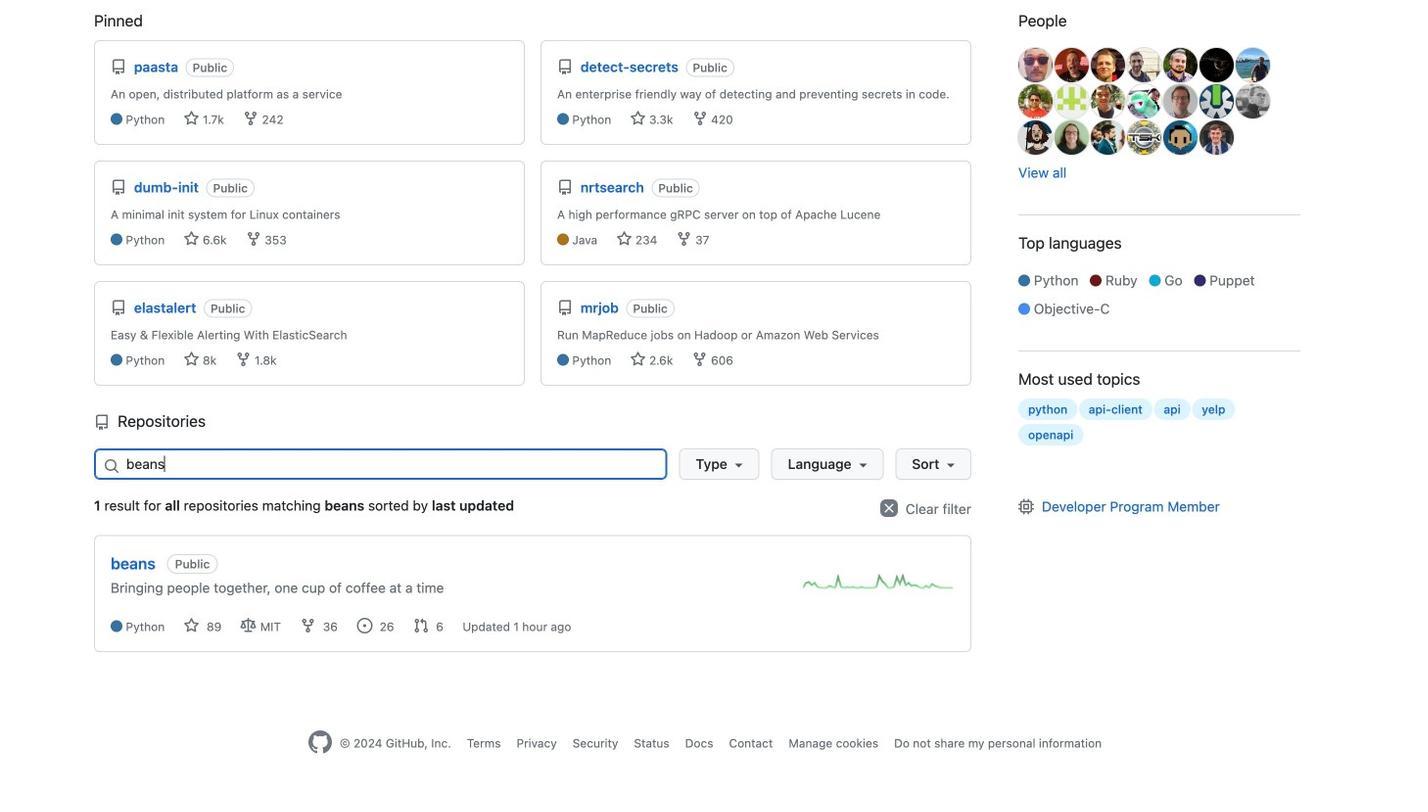 Task type: locate. For each thing, give the bounding box(es) containing it.
0 horizontal spatial forks image
[[243, 111, 259, 126]]

1 vertical spatial stars image
[[184, 352, 199, 367]]

stars image
[[184, 111, 199, 126], [184, 231, 199, 247], [617, 231, 632, 247], [631, 352, 646, 367]]

forks image
[[243, 111, 259, 126], [692, 352, 708, 367]]

@siadat image
[[1055, 84, 1089, 119]]

repo image
[[557, 59, 573, 75], [111, 180, 126, 195], [557, 180, 573, 195], [557, 300, 573, 316]]

repo image
[[111, 59, 126, 75], [111, 300, 126, 316], [94, 415, 110, 431]]

forks image
[[692, 111, 708, 126], [246, 231, 261, 247], [677, 231, 692, 247], [236, 352, 251, 367]]

@justtsk image
[[1128, 120, 1162, 155]]

star image
[[184, 618, 199, 634]]

homepage image
[[308, 731, 332, 754]]

1 horizontal spatial forks image
[[692, 352, 708, 367]]

0 vertical spatial forks image
[[243, 111, 259, 126]]

0 vertical spatial stars image
[[631, 111, 646, 126]]

@benbariteau image
[[1055, 120, 1089, 155]]

search image
[[104, 458, 120, 474]]

issue opened image
[[357, 618, 373, 634]]

@georgebashi image
[[1164, 48, 1198, 82]]

@evankrall image
[[1200, 48, 1234, 82]]

@bobtfish image
[[1055, 48, 1089, 82]]

cpu image
[[1019, 499, 1034, 515]]

stars image
[[631, 111, 646, 126], [184, 352, 199, 367]]

Find a repository… search field
[[94, 449, 668, 480]]

past year of activity image
[[803, 568, 955, 597]]

None search field
[[94, 449, 972, 480]]

0 vertical spatial repo image
[[111, 59, 126, 75]]

fork image
[[300, 618, 316, 634]]

@jvperrin image
[[1200, 120, 1234, 155]]

@kaisen image
[[1091, 84, 1126, 119]]

@rishabh ink image
[[1019, 84, 1053, 119]]

1 vertical spatial repo image
[[111, 300, 126, 316]]



Task type: vqa. For each thing, say whether or not it's contained in the screenshot.
@jdb8 'image' on the top right of page
yes



Task type: describe. For each thing, give the bounding box(es) containing it.
@gstarnberger image
[[1091, 48, 1126, 82]]

@kedarv image
[[1164, 120, 1198, 155]]

@jtwang image
[[1128, 84, 1162, 119]]

past year of activity element
[[803, 568, 955, 602]]

@bxm156 image
[[1128, 48, 1162, 82]]

@silentsound image
[[1236, 84, 1271, 119]]

x image
[[881, 500, 898, 517]]

1 vertical spatial forks image
[[692, 352, 708, 367]]

@jdb8 image
[[1019, 120, 1053, 155]]

git pull request image
[[413, 618, 429, 634]]

@ssheldon image
[[1200, 84, 1234, 119]]

0 horizontal spatial stars image
[[184, 352, 199, 367]]

@mesozoic image
[[1164, 84, 1198, 119]]

@rockdog image
[[1019, 48, 1053, 82]]

law image
[[241, 618, 256, 634]]

@khvzak image
[[1236, 48, 1271, 82]]

2 vertical spatial repo image
[[94, 415, 110, 431]]

1 horizontal spatial stars image
[[631, 111, 646, 126]]

@nemacysts image
[[1091, 120, 1126, 155]]



